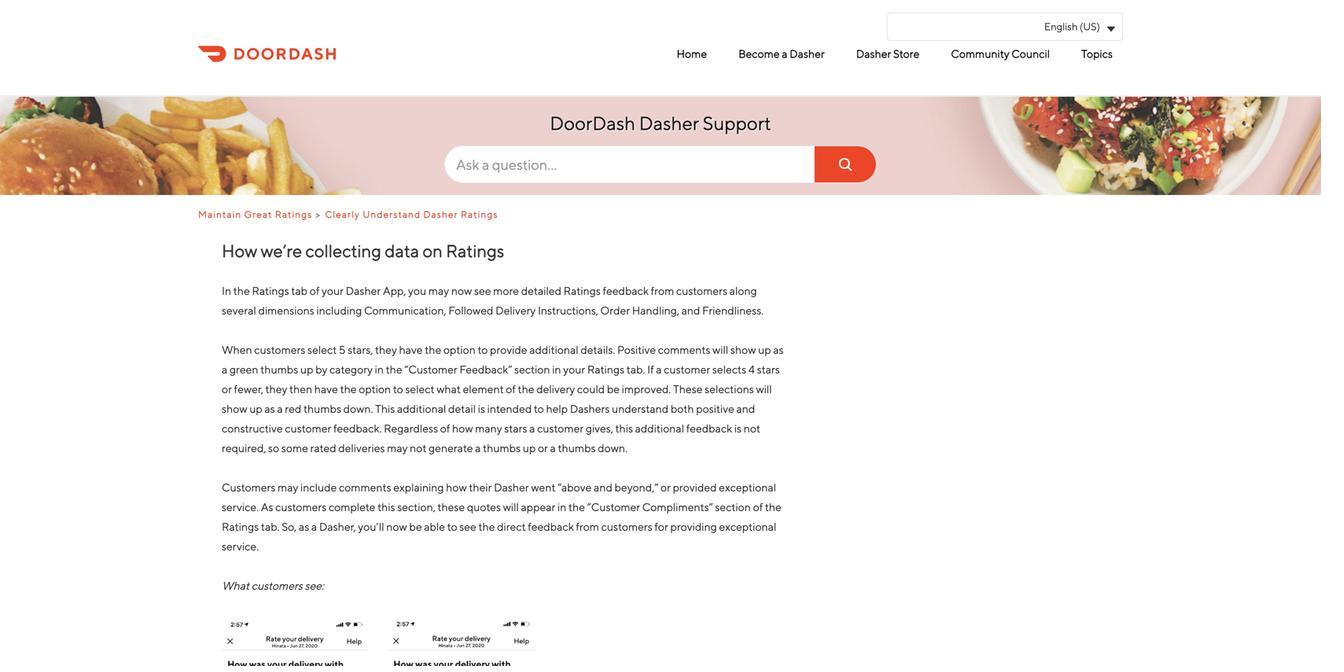 Task type: describe. For each thing, give the bounding box(es) containing it.
see inside in the ratings tab of your dasher app, you may now see more detailed ratings feedback from customers along several dimensions including communication, followed delivery instructions, order handling, and friendliness.
[[474, 284, 491, 297]]

complete
[[329, 501, 376, 514]]

providing
[[671, 520, 717, 533]]

0 horizontal spatial or
[[222, 383, 232, 396]]

in
[[222, 284, 231, 297]]

feedback inside when customers select 5 stars, they have the option to provide additional details. positive comments will show up as a green thumbs up by category in the "customer feedback" section in your ratings tab. if a customer selects 4 stars or fewer, they then have the option to select what element of the delivery could be improved. these selections will show up as a red thumbs down. this additional detail is intended to help dashers understand both positive and constructive customer feedback. regardless of how many stars a customer gives, this additional feedback is not required, so some rated deliveries may not generate a thumbs up or a thumbs down.
[[687, 422, 733, 435]]

1 vertical spatial as
[[265, 402, 275, 415]]

dasher store
[[857, 47, 920, 60]]

positive
[[696, 402, 735, 415]]

dasher,
[[319, 520, 356, 533]]

0 horizontal spatial is
[[478, 402, 485, 415]]

1 vertical spatial have
[[315, 383, 338, 396]]

several
[[222, 304, 256, 317]]

some
[[282, 442, 308, 455]]

may inside when customers select 5 stars, they have the option to provide additional details. positive comments will show up as a green thumbs up by category in the "customer feedback" section in your ratings tab. if a customer selects 4 stars or fewer, they then have the option to select what element of the delivery could be improved. these selections will show up as a red thumbs down. this additional detail is intended to help dashers understand both positive and constructive customer feedback. regardless of how many stars a customer gives, this additional feedback is not required, so some rated deliveries may not generate a thumbs up or a thumbs down.
[[387, 442, 408, 455]]

2 horizontal spatial as
[[774, 343, 784, 356]]

provided
[[673, 481, 717, 494]]

selections
[[705, 383, 754, 396]]

become a dasher
[[739, 47, 825, 60]]

these
[[673, 383, 703, 396]]

these
[[438, 501, 465, 514]]

topics
[[1082, 47, 1113, 60]]

dasher up ask a question... text field
[[639, 112, 700, 135]]

so,
[[282, 520, 297, 533]]

feedback.
[[334, 422, 382, 435]]

0 vertical spatial have
[[399, 343, 423, 356]]

0 horizontal spatial show
[[222, 402, 247, 415]]

what
[[437, 383, 461, 396]]

we're
[[261, 241, 302, 261]]

on
[[423, 241, 443, 261]]

customers inside when customers select 5 stars, they have the option to provide additional details. positive comments will show up as a green thumbs up by category in the "customer feedback" section in your ratings tab. if a customer selects 4 stars or fewer, they then have the option to select what element of the delivery could be improved. these selections will show up as a red thumbs down. this additional detail is intended to help dashers understand both positive and constructive customer feedback. regardless of how many stars a customer gives, this additional feedback is not required, so some rated deliveries may not generate a thumbs up or a thumbs down.
[[254, 343, 306, 356]]

a left 'red'
[[277, 402, 283, 415]]

or inside customers may include comments explaining how their dasher went "above and beyond," or provided exceptional service. as customers complete this section, these quotes will appear in the "customer compliments" section of the ratings tab. so, as a dasher, you'll now be able to see the direct feedback from customers for providing exceptional service.
[[661, 481, 671, 494]]

followed
[[449, 304, 494, 317]]

1 horizontal spatial customer
[[537, 422, 584, 435]]

order
[[601, 304, 630, 317]]

explaining
[[394, 481, 444, 494]]

2 horizontal spatial customer
[[664, 363, 711, 376]]

dimensions
[[258, 304, 314, 317]]

improved.
[[622, 383, 671, 396]]

element
[[463, 383, 504, 396]]

went
[[531, 481, 556, 494]]

this inside customers may include comments explaining how their dasher went "above and beyond," or provided exceptional service. as customers complete this section, these quotes will appear in the "customer compliments" section of the ratings tab. so, as a dasher, you'll now be able to see the direct feedback from customers for providing exceptional service.
[[378, 501, 395, 514]]

1 exceptional from the top
[[719, 481, 777, 494]]

thumbs up then
[[261, 363, 298, 376]]

what
[[222, 579, 249, 592]]

0 vertical spatial they
[[375, 343, 397, 356]]

customers inside in the ratings tab of your dasher app, you may now see more detailed ratings feedback from customers along several dimensions including communication, followed delivery instructions, order handling, and friendliness.
[[677, 284, 728, 297]]

0 vertical spatial not
[[744, 422, 761, 435]]

positive
[[618, 343, 656, 356]]

"above
[[558, 481, 592, 494]]

a left green
[[222, 363, 228, 376]]

from inside customers may include comments explaining how their dasher went "above and beyond," or provided exceptional service. as customers complete this section, these quotes will appear in the "customer compliments" section of the ratings tab. so, as a dasher, you'll now be able to see the direct feedback from customers for providing exceptional service.
[[576, 520, 600, 533]]

support
[[703, 112, 772, 135]]

detail
[[448, 402, 476, 415]]

dasher store link
[[853, 41, 924, 67]]

1 service. from the top
[[222, 501, 259, 514]]

clearly understand dasher ratings
[[325, 209, 498, 220]]

feedback"
[[460, 363, 512, 376]]

may inside customers may include comments explaining how their dasher went "above and beyond," or provided exceptional service. as customers complete this section, these quotes will appear in the "customer compliments" section of the ratings tab. so, as a dasher, you'll now be able to see the direct feedback from customers for providing exceptional service.
[[278, 481, 298, 494]]

along
[[730, 284, 757, 297]]

you'll
[[358, 520, 384, 533]]

feedback inside customers may include comments explaining how their dasher went "above and beyond," or provided exceptional service. as customers complete this section, these quotes will appear in the "customer compliments" section of the ratings tab. so, as a dasher, you'll now be able to see the direct feedback from customers for providing exceptional service.
[[528, 520, 574, 533]]

0 horizontal spatial down.
[[344, 402, 373, 415]]

regardless
[[384, 422, 438, 435]]

including
[[317, 304, 362, 317]]

5
[[339, 343, 346, 356]]

red
[[285, 402, 302, 415]]

dasher up 'on' in the top of the page
[[424, 209, 458, 220]]

how inside customers may include comments explaining how their dasher went "above and beyond," or provided exceptional service. as customers complete this section, these quotes will appear in the "customer compliments" section of the ratings tab. so, as a dasher, you'll now be able to see the direct feedback from customers for providing exceptional service.
[[446, 481, 467, 494]]

dasher inside in the ratings tab of your dasher app, you may now see more detailed ratings feedback from customers along several dimensions including communication, followed delivery instructions, order handling, and friendliness.
[[346, 284, 381, 297]]

doordash dasher support
[[550, 112, 772, 135]]

you
[[408, 284, 427, 297]]

customers
[[222, 481, 276, 494]]

green
[[230, 363, 258, 376]]

great
[[244, 209, 273, 220]]

0 horizontal spatial select
[[308, 343, 337, 356]]

selects
[[713, 363, 747, 376]]

provide
[[490, 343, 528, 356]]

council
[[1012, 47, 1050, 60]]

feedback inside in the ratings tab of your dasher app, you may now see more detailed ratings feedback from customers along several dimensions including communication, followed delivery instructions, order handling, and friendliness.
[[603, 284, 649, 297]]

stars,
[[348, 343, 373, 356]]

1 horizontal spatial will
[[713, 343, 729, 356]]

home link
[[673, 41, 711, 67]]

your inside in the ratings tab of your dasher app, you may now see more detailed ratings feedback from customers along several dimensions including communication, followed delivery instructions, order handling, and friendliness.
[[322, 284, 344, 297]]

customers may include comments explaining how their dasher went "above and beyond," or provided exceptional service. as customers complete this section, these quotes will appear in the "customer compliments" section of the ratings tab. so, as a dasher, you'll now be able to see the direct feedback from customers for providing exceptional service.
[[222, 481, 782, 553]]

1 vertical spatial is
[[735, 422, 742, 435]]

rated
[[310, 442, 336, 455]]

appear
[[521, 501, 556, 514]]

how inside when customers select 5 stars, they have the option to provide additional details. positive comments will show up as a green thumbs up by category in the "customer feedback" section in your ratings tab. if a customer selects 4 stars or fewer, they then have the option to select what element of the delivery could be improved. these selections will show up as a red thumbs down. this additional detail is intended to help dashers understand both positive and constructive customer feedback. regardless of how many stars a customer gives, this additional feedback is not required, so some rated deliveries may not generate a thumbs up or a thumbs down.
[[452, 422, 473, 435]]

generate
[[429, 442, 473, 455]]

1 vertical spatial option
[[359, 383, 391, 396]]

and inside customers may include comments explaining how their dasher went "above and beyond," or provided exceptional service. as customers complete this section, these quotes will appear in the "customer compliments" section of the ratings tab. so, as a dasher, you'll now be able to see the direct feedback from customers for providing exceptional service.
[[594, 481, 613, 494]]

this
[[375, 402, 395, 415]]

2 vertical spatial additional
[[635, 422, 685, 435]]

app,
[[383, 284, 406, 297]]

1 vertical spatial they
[[266, 383, 287, 396]]

section,
[[397, 501, 436, 514]]

gives,
[[586, 422, 614, 435]]

deliveries
[[339, 442, 385, 455]]

clearly
[[325, 209, 360, 220]]

Ask a question... text field
[[445, 146, 877, 183]]

0 horizontal spatial additional
[[397, 402, 446, 415]]

able
[[424, 520, 445, 533]]

to inside customers may include comments explaining how their dasher went "above and beyond," or provided exceptional service. as customers complete this section, these quotes will appear in the "customer compliments" section of the ratings tab. so, as a dasher, you'll now be able to see the direct feedback from customers for providing exceptional service.
[[447, 520, 458, 533]]

store
[[894, 47, 920, 60]]

ratings inside "clearly understand dasher ratings" link
[[461, 209, 498, 220]]

many
[[475, 422, 502, 435]]

topics link
[[1078, 41, 1117, 67]]

section for exceptional
[[715, 501, 751, 514]]

1 vertical spatial not
[[410, 442, 427, 455]]

detailed
[[521, 284, 562, 297]]

will inside customers may include comments explaining how their dasher went "above and beyond," or provided exceptional service. as customers complete this section, these quotes will appear in the "customer compliments" section of the ratings tab. so, as a dasher, you'll now be able to see the direct feedback from customers for providing exceptional service.
[[503, 501, 519, 514]]

1 horizontal spatial down.
[[598, 442, 628, 455]]

see inside customers may include comments explaining how their dasher went "above and beyond," or provided exceptional service. as customers complete this section, these quotes will appear in the "customer compliments" section of the ratings tab. so, as a dasher, you'll now be able to see the direct feedback from customers for providing exceptional service.
[[460, 520, 477, 533]]

a inside become a dasher link
[[782, 47, 788, 60]]

dasher inside customers may include comments explaining how their dasher went "above and beyond," or provided exceptional service. as customers complete this section, these quotes will appear in the "customer compliments" section of the ratings tab. so, as a dasher, you'll now be able to see the direct feedback from customers for providing exceptional service.
[[494, 481, 529, 494]]

ratings inside maintain great ratings link
[[275, 209, 313, 220]]

4
[[749, 363, 755, 376]]

1 horizontal spatial stars
[[757, 363, 780, 376]]

of inside customers may include comments explaining how their dasher went "above and beyond," or provided exceptional service. as customers complete this section, these quotes will appear in the "customer compliments" section of the ratings tab. so, as a dasher, you'll now be able to see the direct feedback from customers for providing exceptional service.
[[753, 501, 763, 514]]



Task type: vqa. For each thing, say whether or not it's contained in the screenshot.
met.
no



Task type: locate. For each thing, give the bounding box(es) containing it.
home
[[677, 47, 707, 60]]

to left help
[[534, 402, 544, 415]]

"customer inside customers may include comments explaining how their dasher went "above and beyond," or provided exceptional service. as customers complete this section, these quotes will appear in the "customer compliments" section of the ratings tab. so, as a dasher, you'll now be able to see the direct feedback from customers for providing exceptional service.
[[587, 501, 641, 514]]

is down positive at the bottom of the page
[[735, 422, 742, 435]]

0 horizontal spatial as
[[265, 402, 275, 415]]

2 horizontal spatial will
[[756, 383, 772, 396]]

1 horizontal spatial comments
[[658, 343, 711, 356]]

0 horizontal spatial will
[[503, 501, 519, 514]]

1 vertical spatial comments
[[339, 481, 391, 494]]

0 vertical spatial comments
[[658, 343, 711, 356]]

additional down 'understand' in the bottom of the page
[[635, 422, 685, 435]]

a down many
[[475, 442, 481, 455]]

tab. for so,
[[261, 520, 280, 533]]

"customer for select
[[405, 363, 458, 376]]

1 vertical spatial will
[[756, 383, 772, 396]]

to right 'able'
[[447, 520, 458, 533]]

customers left see:
[[252, 579, 303, 592]]

a left dasher,
[[311, 520, 317, 533]]

1 vertical spatial how
[[446, 481, 467, 494]]

be inside customers may include comments explaining how their dasher went "above and beyond," or provided exceptional service. as customers complete this section, these quotes will appear in the "customer compliments" section of the ratings tab. so, as a dasher, you'll now be able to see the direct feedback from customers for providing exceptional service.
[[409, 520, 422, 533]]

the
[[233, 284, 250, 297], [425, 343, 442, 356], [386, 363, 403, 376], [340, 383, 357, 396], [518, 383, 535, 396], [569, 501, 585, 514], [765, 501, 782, 514], [479, 520, 495, 533]]

and inside in the ratings tab of your dasher app, you may now see more detailed ratings feedback from customers along several dimensions including communication, followed delivery instructions, order handling, and friendliness.
[[682, 304, 701, 317]]

how we're collecting data on ratings
[[222, 241, 508, 261]]

intended
[[488, 402, 532, 415]]

1 horizontal spatial section
[[715, 501, 751, 514]]

have down communication,
[[399, 343, 423, 356]]

2 horizontal spatial additional
[[635, 422, 685, 435]]

0 vertical spatial is
[[478, 402, 485, 415]]

then
[[290, 383, 312, 396]]

menu
[[441, 41, 1117, 67]]

1 horizontal spatial additional
[[530, 343, 579, 356]]

or up went at the bottom of page
[[538, 442, 548, 455]]

a down the intended
[[530, 422, 535, 435]]

become a dasher link
[[735, 41, 829, 67]]

0 vertical spatial will
[[713, 343, 729, 356]]

handling,
[[632, 304, 680, 317]]

1 horizontal spatial and
[[682, 304, 701, 317]]

will right selections
[[756, 383, 772, 396]]

1 horizontal spatial option
[[444, 343, 476, 356]]

in inside customers may include comments explaining how their dasher went "above and beyond," or provided exceptional service. as customers complete this section, these quotes will appear in the "customer compliments" section of the ratings tab. so, as a dasher, you'll now be able to see the direct feedback from customers for providing exceptional service.
[[558, 501, 567, 514]]

2 horizontal spatial may
[[429, 284, 449, 297]]

in right category on the bottom left
[[375, 363, 384, 376]]

of inside in the ratings tab of your dasher app, you may now see more detailed ratings feedback from customers along several dimensions including communication, followed delivery instructions, order handling, and friendliness.
[[310, 284, 320, 297]]

customer down help
[[537, 422, 584, 435]]

0 vertical spatial "customer
[[405, 363, 458, 376]]

so
[[268, 442, 279, 455]]

0 horizontal spatial "customer
[[405, 363, 458, 376]]

may
[[429, 284, 449, 297], [387, 442, 408, 455], [278, 481, 298, 494]]

beyond,"
[[615, 481, 659, 494]]

1 vertical spatial service.
[[222, 540, 259, 553]]

service. down customers
[[222, 501, 259, 514]]

be inside when customers select 5 stars, they have the option to provide additional details. positive comments will show up as a green thumbs up by category in the "customer feedback" section in your ratings tab. if a customer selects 4 stars or fewer, they then have the option to select what element of the delivery could be improved. these selections will show up as a red thumbs down. this additional detail is intended to help dashers understand both positive and constructive customer feedback. regardless of how many stars a customer gives, this additional feedback is not required, so some rated deliveries may not generate a thumbs up or a thumbs down.
[[607, 383, 620, 396]]

thumbs down many
[[483, 442, 521, 455]]

dasher up including
[[346, 284, 381, 297]]

2 vertical spatial or
[[661, 481, 671, 494]]

ratings inside when customers select 5 stars, they have the option to provide additional details. positive comments will show up as a green thumbs up by category in the "customer feedback" section in your ratings tab. if a customer selects 4 stars or fewer, they then have the option to select what element of the delivery could be improved. these selections will show up as a red thumbs down. this additional detail is intended to help dashers understand both positive and constructive customer feedback. regardless of how many stars a customer gives, this additional feedback is not required, so some rated deliveries may not generate a thumbs up or a thumbs down.
[[588, 363, 625, 376]]

see
[[474, 284, 491, 297], [460, 520, 477, 533]]

customer up some
[[285, 422, 332, 435]]

thumbs down then
[[304, 402, 341, 415]]

friendliness.
[[703, 304, 764, 317]]

from
[[651, 284, 674, 297], [576, 520, 600, 533]]

comments inside when customers select 5 stars, they have the option to provide additional details. positive comments will show up as a green thumbs up by category in the "customer feedback" section in your ratings tab. if a customer selects 4 stars or fewer, they then have the option to select what element of the delivery could be improved. these selections will show up as a red thumbs down. this additional detail is intended to help dashers understand both positive and constructive customer feedback. regardless of how many stars a customer gives, this additional feedback is not required, so some rated deliveries may not generate a thumbs up or a thumbs down.
[[658, 343, 711, 356]]

1 horizontal spatial tab.
[[627, 363, 645, 376]]

instructions,
[[538, 304, 599, 317]]

0 vertical spatial down.
[[344, 402, 373, 415]]

delivery
[[537, 383, 575, 396]]

customers up the friendliness.
[[677, 284, 728, 297]]

1 horizontal spatial this
[[616, 422, 633, 435]]

tab.
[[627, 363, 645, 376], [261, 520, 280, 533]]

1 vertical spatial your
[[563, 363, 586, 376]]

1 horizontal spatial show
[[731, 343, 756, 356]]

1 horizontal spatial now
[[451, 284, 472, 297]]

this inside when customers select 5 stars, they have the option to provide additional details. positive comments will show up as a green thumbs up by category in the "customer feedback" section in your ratings tab. if a customer selects 4 stars or fewer, they then have the option to select what element of the delivery could be improved. these selections will show up as a red thumbs down. this additional detail is intended to help dashers understand both positive and constructive customer feedback. regardless of how many stars a customer gives, this additional feedback is not required, so some rated deliveries may not generate a thumbs up or a thumbs down.
[[616, 422, 633, 435]]

this right gives,
[[616, 422, 633, 435]]

tab
[[291, 284, 308, 297]]

0 vertical spatial from
[[651, 284, 674, 297]]

additional up delivery
[[530, 343, 579, 356]]

1 vertical spatial from
[[576, 520, 600, 533]]

dasher right become
[[790, 47, 825, 60]]

what customers see:
[[222, 579, 324, 592]]

0 horizontal spatial not
[[410, 442, 427, 455]]

in for dasher
[[558, 501, 567, 514]]

0 vertical spatial or
[[222, 383, 232, 396]]

0 vertical spatial be
[[607, 383, 620, 396]]

1 vertical spatial feedback
[[687, 422, 733, 435]]

dasher right their
[[494, 481, 529, 494]]

down.
[[344, 402, 373, 415], [598, 442, 628, 455]]

your up including
[[322, 284, 344, 297]]

1 horizontal spatial or
[[538, 442, 548, 455]]

dasher left store
[[857, 47, 892, 60]]

customers
[[677, 284, 728, 297], [254, 343, 306, 356], [276, 501, 327, 514], [602, 520, 653, 533], [252, 579, 303, 592]]

or up compliments"
[[661, 481, 671, 494]]

is right detail
[[478, 402, 485, 415]]

customers down dimensions
[[254, 343, 306, 356]]

section for of
[[515, 363, 550, 376]]

as
[[261, 501, 273, 514]]

community council link
[[948, 41, 1054, 67]]

1 vertical spatial select
[[405, 383, 435, 396]]

stars right 4 on the right of page
[[757, 363, 780, 376]]

have
[[399, 343, 423, 356], [315, 383, 338, 396]]

feedback
[[603, 284, 649, 297], [687, 422, 733, 435], [528, 520, 574, 533]]

have down by
[[315, 383, 338, 396]]

they right stars,
[[375, 343, 397, 356]]

0 vertical spatial your
[[322, 284, 344, 297]]

2 vertical spatial may
[[278, 481, 298, 494]]

section inside when customers select 5 stars, they have the option to provide additional details. positive comments will show up as a green thumbs up by category in the "customer feedback" section in your ratings tab. if a customer selects 4 stars or fewer, they then have the option to select what element of the delivery could be improved. these selections will show up as a red thumbs down. this additional detail is intended to help dashers understand both positive and constructive customer feedback. regardless of how many stars a customer gives, this additional feedback is not required, so some rated deliveries may not generate a thumbs up or a thumbs down.
[[515, 363, 550, 376]]

1 vertical spatial be
[[409, 520, 422, 533]]

constructive
[[222, 422, 283, 435]]

your inside when customers select 5 stars, they have the option to provide additional details. positive comments will show up as a green thumbs up by category in the "customer feedback" section in your ratings tab. if a customer selects 4 stars or fewer, they then have the option to select what element of the delivery could be improved. these selections will show up as a red thumbs down. this additional detail is intended to help dashers understand both positive and constructive customer feedback. regardless of how many stars a customer gives, this additional feedback is not required, so some rated deliveries may not generate a thumbs up or a thumbs down.
[[563, 363, 586, 376]]

in down "above
[[558, 501, 567, 514]]

category
[[330, 363, 373, 376]]

may inside in the ratings tab of your dasher app, you may now see more detailed ratings feedback from customers along several dimensions including communication, followed delivery instructions, order handling, and friendliness.
[[429, 284, 449, 297]]

their
[[469, 481, 492, 494]]

select left what at the bottom
[[405, 383, 435, 396]]

now right you'll
[[387, 520, 407, 533]]

will up direct
[[503, 501, 519, 514]]

see down quotes
[[460, 520, 477, 533]]

down. down gives,
[[598, 442, 628, 455]]

see up followed
[[474, 284, 491, 297]]

section inside customers may include comments explaining how their dasher went "above and beyond," or provided exceptional service. as customers complete this section, these quotes will appear in the "customer compliments" section of the ratings tab. so, as a dasher, you'll now be able to see the direct feedback from customers for providing exceptional service.
[[715, 501, 751, 514]]

service. up "what"
[[222, 540, 259, 553]]

could
[[577, 383, 605, 396]]

dasher help home image
[[198, 44, 336, 64]]

tab. left if
[[627, 363, 645, 376]]

0 horizontal spatial option
[[359, 383, 391, 396]]

comments up the complete
[[339, 481, 391, 494]]

data
[[385, 241, 420, 261]]

tab. inside customers may include comments explaining how their dasher went "above and beyond," or provided exceptional service. as customers complete this section, these quotes will appear in the "customer compliments" section of the ratings tab. so, as a dasher, you'll now be able to see the direct feedback from customers for providing exceptional service.
[[261, 520, 280, 533]]

tab. left so,
[[261, 520, 280, 533]]

0 horizontal spatial customer
[[285, 422, 332, 435]]

option up this
[[359, 383, 391, 396]]

a inside customers may include comments explaining how their dasher went "above and beyond," or provided exceptional service. as customers complete this section, these quotes will appear in the "customer compliments" section of the ratings tab. so, as a dasher, you'll now be able to see the direct feedback from customers for providing exceptional service.
[[311, 520, 317, 533]]

comments up these
[[658, 343, 711, 356]]

from down "above
[[576, 520, 600, 533]]

0 horizontal spatial have
[[315, 383, 338, 396]]

a right become
[[782, 47, 788, 60]]

1 vertical spatial stars
[[505, 422, 528, 435]]

0 horizontal spatial from
[[576, 520, 600, 533]]

more
[[493, 284, 519, 297]]

exceptional right provided
[[719, 481, 777, 494]]

they left then
[[266, 383, 287, 396]]

1 vertical spatial or
[[538, 442, 548, 455]]

by
[[316, 363, 328, 376]]

community
[[951, 47, 1010, 60]]

additional up regardless
[[397, 402, 446, 415]]

english
[[1045, 20, 1078, 33]]

communication,
[[364, 304, 447, 317]]

section up delivery
[[515, 363, 550, 376]]

and inside when customers select 5 stars, they have the option to provide additional details. positive comments will show up as a green thumbs up by category in the "customer feedback" section in your ratings tab. if a customer selects 4 stars or fewer, they then have the option to select what element of the delivery could be improved. these selections will show up as a red thumbs down. this additional detail is intended to help dashers understand both positive and constructive customer feedback. regardless of how many stars a customer gives, this additional feedback is not required, so some rated deliveries may not generate a thumbs up or a thumbs down.
[[737, 402, 756, 415]]

when customers select 5 stars, they have the option to provide additional details. positive comments will show up as a green thumbs up by category in the "customer feedback" section in your ratings tab. if a customer selects 4 stars or fewer, they then have the option to select what element of the delivery could be improved. these selections will show up as a red thumbs down. this additional detail is intended to help dashers understand both positive and constructive customer feedback. regardless of how many stars a customer gives, this additional feedback is not required, so some rated deliveries may not generate a thumbs up or a thumbs down.
[[222, 343, 784, 455]]

both
[[671, 402, 694, 415]]

for
[[655, 520, 669, 533]]

how up the "these"
[[446, 481, 467, 494]]

and right "above
[[594, 481, 613, 494]]

the inside in the ratings tab of your dasher app, you may now see more detailed ratings feedback from customers along several dimensions including communication, followed delivery instructions, order handling, and friendliness.
[[233, 284, 250, 297]]

0 horizontal spatial be
[[409, 520, 422, 533]]

compliments"
[[643, 501, 713, 514]]

"customer down "beyond,""
[[587, 501, 641, 514]]

down. up feedback.
[[344, 402, 373, 415]]

direct
[[497, 520, 526, 533]]

comments inside customers may include comments explaining how their dasher went "above and beyond," or provided exceptional service. as customers complete this section, these quotes will appear in the "customer compliments" section of the ratings tab. so, as a dasher, you'll now be able to see the direct feedback from customers for providing exceptional service.
[[339, 481, 391, 494]]

option up feedback"
[[444, 343, 476, 356]]

show
[[731, 343, 756, 356], [222, 402, 247, 415]]

1 horizontal spatial be
[[607, 383, 620, 396]]

exceptional
[[719, 481, 777, 494], [719, 520, 777, 533]]

or left fewer,
[[222, 383, 232, 396]]

0 vertical spatial section
[[515, 363, 550, 376]]

not down selections
[[744, 422, 761, 435]]

a down help
[[550, 442, 556, 455]]

"customer inside when customers select 5 stars, they have the option to provide additional details. positive comments will show up as a green thumbs up by category in the "customer feedback" section in your ratings tab. if a customer selects 4 stars or fewer, they then have the option to select what element of the delivery could be improved. these selections will show up as a red thumbs down. this additional detail is intended to help dashers understand both positive and constructive customer feedback. regardless of how many stars a customer gives, this additional feedback is not required, so some rated deliveries may not generate a thumbs up or a thumbs down.
[[405, 363, 458, 376]]

quotes
[[467, 501, 501, 514]]

dasher
[[790, 47, 825, 60], [857, 47, 892, 60], [639, 112, 700, 135], [424, 209, 458, 220], [346, 284, 381, 297], [494, 481, 529, 494]]

now inside customers may include comments explaining how their dasher went "above and beyond," or provided exceptional service. as customers complete this section, these quotes will appear in the "customer compliments" section of the ratings tab. so, as a dasher, you'll now be able to see the direct feedback from customers for providing exceptional service.
[[387, 520, 407, 533]]

and down selections
[[737, 402, 756, 415]]

2 vertical spatial as
[[299, 520, 309, 533]]

"customer up what at the bottom
[[405, 363, 458, 376]]

tab. inside when customers select 5 stars, they have the option to provide additional details. positive comments will show up as a green thumbs up by category in the "customer feedback" section in your ratings tab. if a customer selects 4 stars or fewer, they then have the option to select what element of the delivery could be improved. these selections will show up as a red thumbs down. this additional detail is intended to help dashers understand both positive and constructive customer feedback. regardless of how many stars a customer gives, this additional feedback is not required, so some rated deliveries may not generate a thumbs up or a thumbs down.
[[627, 363, 645, 376]]

or
[[222, 383, 232, 396], [538, 442, 548, 455], [661, 481, 671, 494]]

up down the friendliness.
[[758, 343, 771, 356]]

english (us)
[[1045, 20, 1101, 33]]

2 horizontal spatial or
[[661, 481, 671, 494]]

0 vertical spatial exceptional
[[719, 481, 777, 494]]

section
[[515, 363, 550, 376], [715, 501, 751, 514]]

0 vertical spatial additional
[[530, 343, 579, 356]]

"customer for customers
[[587, 501, 641, 514]]

may down regardless
[[387, 442, 408, 455]]

select up by
[[308, 343, 337, 356]]

1 horizontal spatial select
[[405, 383, 435, 396]]

in the ratings tab of your dasher app, you may now see more detailed ratings feedback from customers along several dimensions including communication, followed delivery instructions, order handling, and friendliness.
[[222, 284, 764, 317]]

maintain great ratings link
[[198, 208, 319, 220]]

feedback up order
[[603, 284, 649, 297]]

1 horizontal spatial as
[[299, 520, 309, 533]]

section down provided
[[715, 501, 751, 514]]

1 horizontal spatial is
[[735, 422, 742, 435]]

ratings inside customers may include comments explaining how their dasher went "above and beyond," or provided exceptional service. as customers complete this section, these quotes will appear in the "customer compliments" section of the ratings tab. so, as a dasher, you'll now be able to see the direct feedback from customers for providing exceptional service.
[[222, 520, 259, 533]]

from inside in the ratings tab of your dasher app, you may now see more detailed ratings feedback from customers along several dimensions including communication, followed delivery instructions, order handling, and friendliness.
[[651, 284, 674, 297]]

up up went at the bottom of page
[[523, 442, 536, 455]]

1 horizontal spatial your
[[563, 363, 586, 376]]

if
[[648, 363, 654, 376]]

1 vertical spatial now
[[387, 520, 407, 533]]

option
[[444, 343, 476, 356], [359, 383, 391, 396]]

now
[[451, 284, 472, 297], [387, 520, 407, 533]]

1 horizontal spatial they
[[375, 343, 397, 356]]

be right could
[[607, 383, 620, 396]]

to up feedback"
[[478, 343, 488, 356]]

customers left for
[[602, 520, 653, 533]]

2 vertical spatial will
[[503, 501, 519, 514]]

0 horizontal spatial they
[[266, 383, 287, 396]]

0 vertical spatial see
[[474, 284, 491, 297]]

understand
[[363, 209, 421, 220]]

doordash
[[550, 112, 636, 135]]

0 horizontal spatial feedback
[[528, 520, 574, 533]]

service.
[[222, 501, 259, 514], [222, 540, 259, 553]]

stars down the intended
[[505, 422, 528, 435]]

as inside customers may include comments explaining how their dasher went "above and beyond," or provided exceptional service. as customers complete this section, these quotes will appear in the "customer compliments" section of the ratings tab. so, as a dasher, you'll now be able to see the direct feedback from customers for providing exceptional service.
[[299, 520, 309, 533]]

how
[[222, 241, 258, 261]]

user-added image image
[[222, 615, 388, 666], [388, 616, 546, 666]]

they
[[375, 343, 397, 356], [266, 383, 287, 396]]

may right you
[[429, 284, 449, 297]]

2 service. from the top
[[222, 540, 259, 553]]

0 horizontal spatial your
[[322, 284, 344, 297]]

0 horizontal spatial stars
[[505, 422, 528, 435]]

0 horizontal spatial comments
[[339, 481, 391, 494]]

1 horizontal spatial have
[[399, 343, 423, 356]]

up left by
[[300, 363, 313, 376]]

customer
[[664, 363, 711, 376], [285, 422, 332, 435], [537, 422, 584, 435]]

fewer,
[[234, 383, 263, 396]]

1 vertical spatial may
[[387, 442, 408, 455]]

and right handling,
[[682, 304, 701, 317]]

a right if
[[656, 363, 662, 376]]

clearly understand dasher ratings link
[[319, 208, 505, 220]]

in for the
[[375, 363, 384, 376]]

in
[[375, 363, 384, 376], [552, 363, 561, 376], [558, 501, 567, 514]]

thumbs down gives,
[[558, 442, 596, 455]]

1 horizontal spatial not
[[744, 422, 761, 435]]

show down fewer,
[[222, 402, 247, 415]]

now inside in the ratings tab of your dasher app, you may now see more detailed ratings feedback from customers along several dimensions including communication, followed delivery instructions, order handling, and friendliness.
[[451, 284, 472, 297]]

1 vertical spatial show
[[222, 402, 247, 415]]

community council
[[951, 47, 1050, 60]]

2 horizontal spatial feedback
[[687, 422, 733, 435]]

show up 4 on the right of page
[[731, 343, 756, 356]]

additional
[[530, 343, 579, 356], [397, 402, 446, 415], [635, 422, 685, 435]]

from up handling,
[[651, 284, 674, 297]]

2 vertical spatial feedback
[[528, 520, 574, 533]]

may left include
[[278, 481, 298, 494]]

tab. for if
[[627, 363, 645, 376]]

(us)
[[1080, 20, 1101, 33]]

to up this
[[393, 383, 403, 396]]

2 vertical spatial and
[[594, 481, 613, 494]]

how down detail
[[452, 422, 473, 435]]

required,
[[222, 442, 266, 455]]

1 vertical spatial section
[[715, 501, 751, 514]]

1 vertical spatial down.
[[598, 442, 628, 455]]

0 vertical spatial option
[[444, 343, 476, 356]]

1 vertical spatial tab.
[[261, 520, 280, 533]]

your up could
[[563, 363, 586, 376]]

Preferred Language, English (US) button
[[887, 13, 1123, 41]]

0 horizontal spatial this
[[378, 501, 395, 514]]

2 horizontal spatial and
[[737, 402, 756, 415]]

this up you'll
[[378, 501, 395, 514]]

be
[[607, 383, 620, 396], [409, 520, 422, 533]]

exceptional right providing
[[719, 520, 777, 533]]

1 horizontal spatial may
[[387, 442, 408, 455]]

not down regardless
[[410, 442, 427, 455]]

0 horizontal spatial tab.
[[261, 520, 280, 533]]

maintain
[[198, 209, 242, 220]]

0 horizontal spatial section
[[515, 363, 550, 376]]

0 vertical spatial this
[[616, 422, 633, 435]]

now up followed
[[451, 284, 472, 297]]

is
[[478, 402, 485, 415], [735, 422, 742, 435]]

feedback down 'appear'
[[528, 520, 574, 533]]

menu containing home
[[441, 41, 1117, 67]]

feedback down positive at the bottom of the page
[[687, 422, 733, 435]]

help
[[546, 402, 568, 415]]

customer up these
[[664, 363, 711, 376]]

in up delivery
[[552, 363, 561, 376]]

0 vertical spatial feedback
[[603, 284, 649, 297]]

will up selects
[[713, 343, 729, 356]]

customers up so,
[[276, 501, 327, 514]]

be left 'able'
[[409, 520, 422, 533]]

1 horizontal spatial "customer
[[587, 501, 641, 514]]

0 vertical spatial show
[[731, 343, 756, 356]]

details.
[[581, 343, 616, 356]]

up up constructive
[[250, 402, 263, 415]]

2 exceptional from the top
[[719, 520, 777, 533]]

0 vertical spatial may
[[429, 284, 449, 297]]

understand
[[612, 402, 669, 415]]



